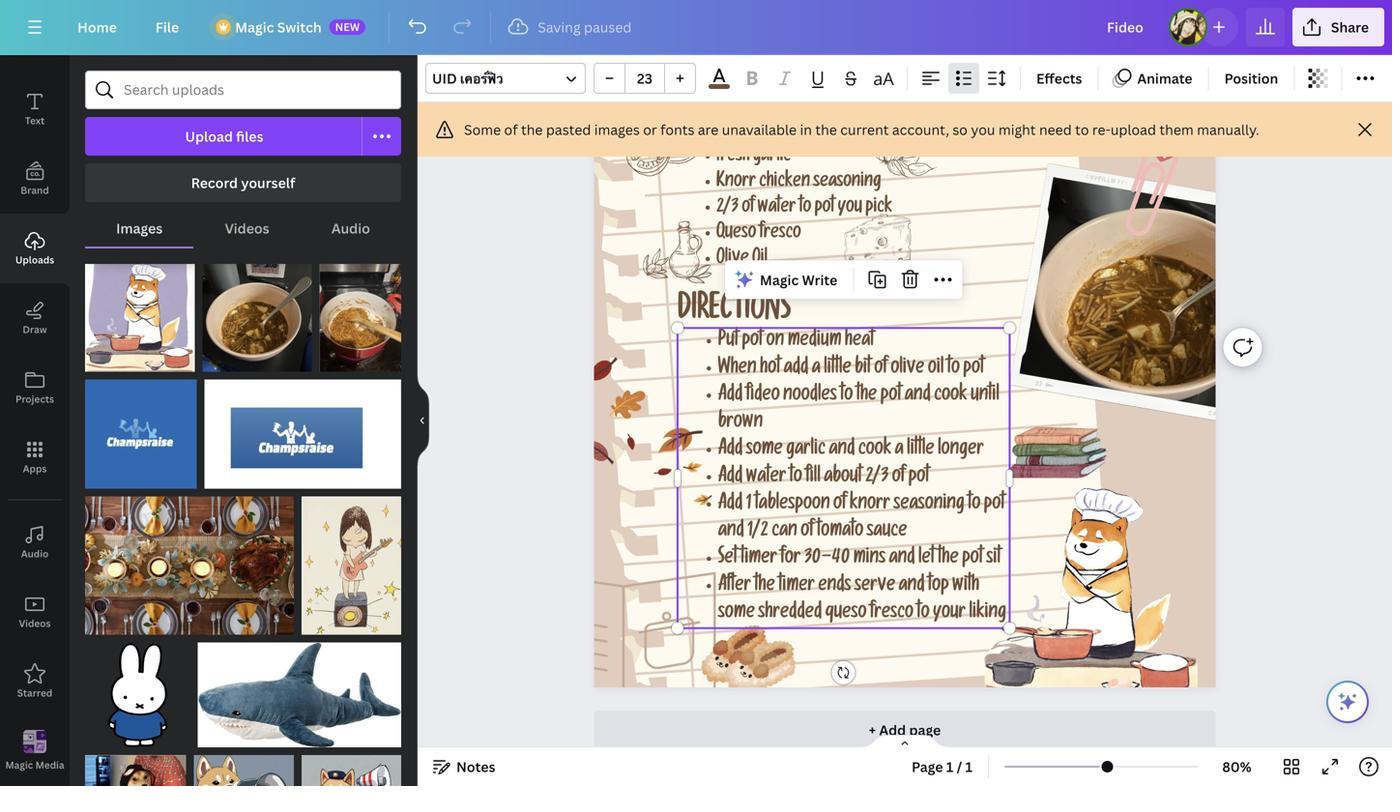 Task type: vqa. For each thing, say whether or not it's contained in the screenshot.
The Record Yourself
yes



Task type: describe. For each thing, give the bounding box(es) containing it.
account,
[[892, 120, 949, 139]]

text button
[[0, 74, 70, 144]]

pot inside knorr chicken seasoning 2/3 of water to pot you pick queso fresco olive oil
[[815, 199, 835, 219]]

queso
[[825, 604, 867, 624]]

of right the can on the right of the page
[[801, 523, 814, 543]]

1 horizontal spatial videos button
[[194, 210, 300, 247]]

knorr
[[716, 174, 756, 193]]

brand button
[[0, 144, 70, 214]]

1 horizontal spatial audio
[[331, 219, 370, 237]]

olive
[[716, 251, 749, 270]]

write
[[802, 270, 838, 289]]

1 horizontal spatial 1
[[946, 758, 954, 776]]

some
[[464, 120, 501, 139]]

0 vertical spatial some
[[746, 441, 783, 461]]

magic switch
[[235, 18, 322, 36]]

seasoning inside put pot on medium heat when hot add a little bit of olive oil to pot add fideo noodles to the pot and cook until brown add some garlic and cook a little longer add water to fill about 2/3 of pot add 1 tablespoon of knorr seasoning to pot and 1/2 can of tomato sauce set timer for 30-40 mins and let the pot sit after the timer ends serve and top with some shredded queso fresco to your liking
[[894, 495, 965, 516]]

media
[[35, 758, 64, 771]]

after
[[718, 577, 751, 597]]

new
[[335, 19, 360, 34]]

Search uploads search field
[[124, 72, 389, 108]]

0 vertical spatial garlic
[[753, 148, 791, 167]]

switch
[[277, 18, 322, 36]]

elements
[[13, 44, 57, 58]]

with
[[953, 577, 980, 597]]

0 horizontal spatial timer
[[741, 550, 777, 570]]

add
[[784, 359, 809, 380]]

pot up sit
[[984, 495, 1005, 516]]

1 horizontal spatial a
[[895, 441, 904, 461]]

to left your
[[917, 604, 930, 624]]

80% button
[[1206, 751, 1269, 782]]

saving paused status
[[499, 15, 641, 39]]

paused
[[584, 18, 632, 36]]

pot down the olive
[[881, 387, 902, 407]]

knorr chicken seasoning 2/3 of water to pot you pick queso fresco olive oil
[[716, 174, 892, 270]]

apps
[[23, 462, 47, 475]]

water inside put pot on medium heat when hot add a little bit of olive oil to pot add fideo noodles to the pot and cook until brown add some garlic and cook a little longer add water to fill about 2/3 of pot add 1 tablespoon of knorr seasoning to pot and 1/2 can of tomato sauce set timer for 30-40 mins and let the pot sit after the timer ends serve and top with some shredded queso fresco to your liking
[[746, 468, 786, 488]]

fresh garlic
[[716, 148, 791, 167]]

magic media button
[[0, 716, 70, 786]]

effects button
[[1029, 63, 1090, 94]]

home
[[77, 18, 117, 36]]

1 vertical spatial audio
[[21, 547, 49, 560]]

2/3 inside put pot on medium heat when hot add a little bit of olive oil to pot add fideo noodles to the pot and cook until brown add some garlic and cook a little longer add water to fill about 2/3 of pot add 1 tablespoon of knorr seasoning to pot and 1/2 can of tomato sauce set timer for 30-40 mins and let the pot sit after the timer ends serve and top with some shredded queso fresco to your liking
[[865, 468, 889, 488]]

saving paused
[[538, 18, 632, 36]]

starred button
[[0, 647, 70, 716]]

pick
[[866, 199, 892, 219]]

to right noodles
[[840, 387, 853, 407]]

projects
[[15, 393, 54, 406]]

files
[[236, 127, 264, 146]]

noodles
[[783, 387, 837, 407]]

uploads button
[[0, 214, 70, 283]]

of right bit
[[874, 359, 887, 380]]

1 vertical spatial audio button
[[0, 508, 70, 577]]

0 horizontal spatial videos
[[19, 617, 51, 630]]

1 inside put pot on medium heat when hot add a little bit of olive oil to pot add fideo noodles to the pot and cook until brown add some garlic and cook a little longer add water to fill about 2/3 of pot add 1 tablespoon of knorr seasoning to pot and 1/2 can of tomato sauce set timer for 30-40 mins and let the pot sit after the timer ends serve and top with some shredded queso fresco to your liking
[[746, 495, 752, 516]]

magic for magic write
[[760, 270, 799, 289]]

1 horizontal spatial you
[[971, 120, 995, 139]]

#725039 image
[[709, 84, 730, 89]]

pot right about
[[909, 468, 929, 488]]

to inside knorr chicken seasoning 2/3 of water to pot you pick queso fresco olive oil
[[799, 199, 811, 219]]

current
[[840, 120, 889, 139]]

main menu bar
[[0, 0, 1392, 55]]

starred
[[17, 686, 52, 700]]

effects
[[1036, 69, 1082, 88]]

of inside knorr chicken seasoning 2/3 of water to pot you pick queso fresco olive oil
[[742, 199, 754, 219]]

notes
[[456, 758, 495, 776]]

draw button
[[0, 283, 70, 353]]

directions
[[678, 297, 791, 330]]

hide image
[[417, 374, 429, 467]]

so
[[953, 120, 968, 139]]

mins
[[853, 550, 886, 570]]

or
[[643, 120, 657, 139]]

1 horizontal spatial cook
[[934, 387, 967, 407]]

might
[[999, 120, 1036, 139]]

0 vertical spatial a
[[812, 359, 821, 380]]

/
[[957, 758, 962, 776]]

need
[[1039, 120, 1072, 139]]

uploads
[[15, 253, 54, 266]]

#725039 image
[[709, 84, 730, 89]]

record yourself button
[[85, 163, 401, 202]]

for
[[781, 550, 801, 570]]

0 horizontal spatial videos button
[[0, 577, 70, 647]]

+ add page button
[[594, 711, 1216, 749]]

of right about
[[892, 468, 905, 488]]

knorr
[[850, 495, 890, 516]]

put pot on medium heat when hot add a little bit of olive oil to pot add fideo noodles to the pot and cook until brown add some garlic and cook a little longer add water to fill about 2/3 of pot add 1 tablespoon of knorr seasoning to pot and 1/2 can of tomato sauce set timer for 30-40 mins and let the pot sit after the timer ends serve and top with some shredded queso fresco to your liking
[[718, 332, 1006, 624]]

add inside + add page button
[[879, 721, 906, 739]]

shredded
[[758, 604, 822, 624]]

water inside knorr chicken seasoning 2/3 of water to pot you pick queso fresco olive oil
[[758, 199, 796, 219]]

to left fill
[[790, 468, 802, 488]]

the right let
[[938, 550, 959, 570]]

magic for magic switch
[[235, 18, 274, 36]]

upload files
[[185, 127, 264, 146]]

เคอร์ฟิว
[[460, 69, 504, 88]]

80%
[[1222, 758, 1252, 776]]

hot
[[760, 359, 781, 380]]

brown
[[718, 414, 763, 434]]

put
[[718, 332, 739, 352]]

and down the olive
[[905, 387, 931, 407]]

and left top
[[899, 577, 925, 597]]

fresh
[[716, 148, 750, 167]]

draw
[[23, 323, 47, 336]]

on
[[766, 332, 784, 352]]

magic write
[[760, 270, 838, 289]]

0 vertical spatial little
[[824, 359, 852, 380]]

yourself
[[241, 174, 295, 192]]

magic write button
[[729, 264, 845, 295]]

pot left on
[[742, 332, 763, 352]]

seasoning inside knorr chicken seasoning 2/3 of water to pot you pick queso fresco olive oil
[[814, 174, 881, 193]]

30-
[[804, 550, 832, 570]]

upload
[[185, 127, 233, 146]]

liking
[[969, 604, 1006, 624]]

chicken
[[759, 174, 810, 193]]

grey line cookbook icon isolated on white background. cooking book icon. recipe book. fork and knife icons. cutlery symbol.  vector illustration image
[[531, 571, 716, 712]]



Task type: locate. For each thing, give the bounding box(es) containing it.
a
[[812, 359, 821, 380], [895, 441, 904, 461]]

magic for magic media
[[5, 758, 33, 771]]

file
[[155, 18, 179, 36]]

0 vertical spatial timer
[[741, 550, 777, 570]]

tablespoon
[[755, 495, 830, 516]]

magic inside main menu bar
[[235, 18, 274, 36]]

the right in
[[815, 120, 837, 139]]

and up about
[[829, 441, 855, 461]]

top
[[928, 577, 949, 597]]

you inside knorr chicken seasoning 2/3 of water to pot you pick queso fresco olive oil
[[838, 199, 862, 219]]

– – number field
[[631, 69, 658, 88]]

videos
[[225, 219, 269, 237], [19, 617, 51, 630]]

sit
[[987, 550, 1001, 570]]

pot left sit
[[962, 550, 983, 570]]

position
[[1225, 69, 1278, 88]]

timer down for
[[779, 577, 815, 597]]

videos down record yourself button
[[225, 219, 269, 237]]

0 vertical spatial 2/3
[[716, 199, 739, 219]]

0 vertical spatial audio
[[331, 219, 370, 237]]

re-
[[1092, 120, 1111, 139]]

elements button
[[0, 5, 70, 74]]

1
[[746, 495, 752, 516], [946, 758, 954, 776], [966, 758, 973, 776]]

oil
[[928, 359, 944, 380]]

your
[[933, 604, 966, 624]]

apps button
[[0, 423, 70, 492]]

magic media
[[5, 758, 64, 771]]

images
[[116, 219, 163, 237]]

magic left media
[[5, 758, 33, 771]]

pot up until
[[963, 359, 984, 380]]

little left bit
[[824, 359, 852, 380]]

magic down oil
[[760, 270, 799, 289]]

1 horizontal spatial magic
[[235, 18, 274, 36]]

unavailable
[[722, 120, 797, 139]]

upload files button
[[85, 117, 363, 156]]

fresco up oil
[[760, 225, 801, 244]]

the
[[521, 120, 543, 139], [815, 120, 837, 139], [856, 387, 877, 407], [938, 550, 959, 570], [755, 577, 775, 597]]

0 vertical spatial water
[[758, 199, 796, 219]]

1 vertical spatial timer
[[779, 577, 815, 597]]

2/3 inside knorr chicken seasoning 2/3 of water to pot you pick queso fresco olive oil
[[716, 199, 739, 219]]

0 vertical spatial audio button
[[300, 210, 401, 247]]

2 vertical spatial magic
[[5, 758, 33, 771]]

oil
[[752, 251, 768, 270]]

pot left pick on the right top
[[815, 199, 835, 219]]

0 vertical spatial videos
[[225, 219, 269, 237]]

page
[[909, 721, 941, 739]]

ends
[[818, 577, 851, 597]]

1 left /
[[946, 758, 954, 776]]

and left let
[[889, 550, 915, 570]]

longer
[[938, 441, 984, 461]]

fill
[[806, 468, 821, 488]]

seasoning up sauce
[[894, 495, 965, 516]]

text
[[25, 114, 45, 127]]

canva assistant image
[[1336, 690, 1359, 714]]

to
[[1075, 120, 1089, 139], [799, 199, 811, 219], [947, 359, 960, 380], [840, 387, 853, 407], [790, 468, 802, 488], [968, 495, 981, 516], [917, 604, 930, 624]]

cook down oil
[[934, 387, 967, 407]]

the down bit
[[856, 387, 877, 407]]

to right oil
[[947, 359, 960, 380]]

garlic
[[753, 148, 791, 167], [786, 441, 826, 461]]

saving
[[538, 18, 581, 36]]

cook up about
[[858, 441, 892, 461]]

water up tablespoon
[[746, 468, 786, 488]]

some of the pasted images or fonts are unavailable in the current account, so you might need to re-upload them manually.
[[464, 120, 1259, 139]]

2 horizontal spatial 1
[[966, 758, 973, 776]]

videos button down record yourself button
[[194, 210, 300, 247]]

pasted
[[546, 120, 591, 139]]

show pages image
[[859, 734, 951, 749]]

uid
[[432, 69, 457, 88]]

magic left switch
[[235, 18, 274, 36]]

0 horizontal spatial fresco
[[760, 225, 801, 244]]

add
[[718, 387, 743, 407], [718, 441, 743, 461], [718, 468, 743, 488], [718, 495, 743, 516], [879, 721, 906, 739]]

tomato
[[817, 523, 864, 543]]

share button
[[1293, 8, 1385, 46]]

videos button
[[194, 210, 300, 247], [0, 577, 70, 647]]

the right the after
[[755, 577, 775, 597]]

0 horizontal spatial cook
[[858, 441, 892, 461]]

garlic up chicken
[[753, 148, 791, 167]]

of
[[504, 120, 518, 139], [742, 199, 754, 219], [874, 359, 887, 380], [892, 468, 905, 488], [833, 495, 846, 516], [801, 523, 814, 543]]

water
[[758, 199, 796, 219], [746, 468, 786, 488]]

1 vertical spatial fresco
[[870, 604, 914, 624]]

projects button
[[0, 353, 70, 423]]

1 vertical spatial videos
[[19, 617, 51, 630]]

upload
[[1111, 120, 1156, 139]]

of right some
[[504, 120, 518, 139]]

1 vertical spatial 2/3
[[865, 468, 889, 488]]

seasoning
[[814, 174, 881, 193], [894, 495, 965, 516]]

0 horizontal spatial magic
[[5, 758, 33, 771]]

videos button up starred
[[0, 577, 70, 647]]

40
[[832, 550, 850, 570]]

a left longer
[[895, 441, 904, 461]]

manually.
[[1197, 120, 1259, 139]]

a right add
[[812, 359, 821, 380]]

about
[[824, 468, 862, 488]]

2/3 down knorr
[[716, 199, 739, 219]]

1 horizontal spatial little
[[907, 441, 935, 461]]

uid เคอร์ฟิว button
[[425, 63, 586, 94]]

0 horizontal spatial a
[[812, 359, 821, 380]]

seasoning up pick on the right top
[[814, 174, 881, 193]]

1 vertical spatial videos button
[[0, 577, 70, 647]]

1 right /
[[966, 758, 973, 776]]

0 horizontal spatial 1
[[746, 495, 752, 516]]

olive oil hand drawn image
[[643, 221, 712, 283]]

garlic up fill
[[786, 441, 826, 461]]

timer down 1/2
[[741, 550, 777, 570]]

images button
[[85, 210, 194, 247]]

1 vertical spatial some
[[718, 604, 755, 624]]

brand
[[21, 184, 49, 197]]

audio button
[[300, 210, 401, 247], [0, 508, 70, 577]]

0 horizontal spatial seasoning
[[814, 174, 881, 193]]

2/3 up knorr
[[865, 468, 889, 488]]

you right so
[[971, 120, 995, 139]]

1 vertical spatial a
[[895, 441, 904, 461]]

of up 'queso'
[[742, 199, 754, 219]]

some down brown
[[746, 441, 783, 461]]

garlic inside put pot on medium heat when hot add a little bit of olive oil to pot add fideo noodles to the pot and cook until brown add some garlic and cook a little longer add water to fill about 2/3 of pot add 1 tablespoon of knorr seasoning to pot and 1/2 can of tomato sauce set timer for 30-40 mins and let the pot sit after the timer ends serve and top with some shredded queso fresco to your liking
[[786, 441, 826, 461]]

fresco
[[760, 225, 801, 244], [870, 604, 914, 624]]

olive
[[891, 359, 925, 380]]

until
[[971, 387, 1000, 407]]

1 vertical spatial you
[[838, 199, 862, 219]]

some down the after
[[718, 604, 755, 624]]

share
[[1331, 18, 1369, 36]]

1 horizontal spatial fresco
[[870, 604, 914, 624]]

some
[[746, 441, 783, 461], [718, 604, 755, 624]]

1 vertical spatial seasoning
[[894, 495, 965, 516]]

1 vertical spatial little
[[907, 441, 935, 461]]

to left re-
[[1075, 120, 1089, 139]]

can
[[772, 523, 797, 543]]

record
[[191, 174, 238, 192]]

2 horizontal spatial magic
[[760, 270, 799, 289]]

fideo
[[746, 387, 780, 407]]

of up tomato
[[833, 495, 846, 516]]

1 vertical spatial garlic
[[786, 441, 826, 461]]

animate
[[1138, 69, 1193, 88]]

1 vertical spatial magic
[[760, 270, 799, 289]]

1 up 1/2
[[746, 495, 752, 516]]

1 horizontal spatial videos
[[225, 219, 269, 237]]

are
[[698, 120, 719, 139]]

bit
[[855, 359, 871, 380]]

videos up starred button
[[19, 617, 51, 630]]

water down chicken
[[758, 199, 796, 219]]

to down longer
[[968, 495, 981, 516]]

Design title text field
[[1092, 8, 1161, 46]]

0 horizontal spatial audio
[[21, 547, 49, 560]]

little left longer
[[907, 441, 935, 461]]

1 horizontal spatial 2/3
[[865, 468, 889, 488]]

0 horizontal spatial audio button
[[0, 508, 70, 577]]

0 vertical spatial videos button
[[194, 210, 300, 247]]

group
[[594, 63, 696, 94], [85, 252, 195, 372], [203, 252, 312, 372], [319, 252, 401, 372], [85, 368, 197, 489], [205, 368, 401, 489], [85, 485, 294, 635], [302, 485, 401, 635], [85, 631, 190, 747], [198, 631, 401, 747], [85, 744, 186, 786], [194, 744, 294, 786], [302, 744, 401, 786]]

let
[[918, 550, 935, 570]]

1 vertical spatial cook
[[858, 441, 892, 461]]

fonts
[[661, 120, 695, 139]]

0 vertical spatial you
[[971, 120, 995, 139]]

medium
[[788, 332, 842, 352]]

when
[[718, 359, 757, 380]]

serve
[[855, 577, 895, 597]]

images
[[594, 120, 640, 139]]

1 horizontal spatial seasoning
[[894, 495, 965, 516]]

fresco inside put pot on medium heat when hot add a little bit of olive oil to pot add fideo noodles to the pot and cook until brown add some garlic and cook a little longer add water to fill about 2/3 of pot add 1 tablespoon of knorr seasoning to pot and 1/2 can of tomato sauce set timer for 30-40 mins and let the pot sit after the timer ends serve and top with some shredded queso fresco to your liking
[[870, 604, 914, 624]]

+
[[869, 721, 876, 739]]

1 horizontal spatial audio button
[[300, 210, 401, 247]]

0 vertical spatial cook
[[934, 387, 967, 407]]

1 horizontal spatial timer
[[779, 577, 815, 597]]

1 vertical spatial water
[[746, 468, 786, 488]]

the left pasted
[[521, 120, 543, 139]]

them
[[1160, 120, 1194, 139]]

set
[[718, 550, 738, 570]]

0 horizontal spatial 2/3
[[716, 199, 739, 219]]

0 vertical spatial magic
[[235, 18, 274, 36]]

0 vertical spatial seasoning
[[814, 174, 881, 193]]

fresco down serve
[[870, 604, 914, 624]]

0 horizontal spatial you
[[838, 199, 862, 219]]

to down chicken
[[799, 199, 811, 219]]

uid เคอร์ฟิว
[[432, 69, 504, 88]]

0 horizontal spatial little
[[824, 359, 852, 380]]

0 vertical spatial fresco
[[760, 225, 801, 244]]

fresco inside knorr chicken seasoning 2/3 of water to pot you pick queso fresco olive oil
[[760, 225, 801, 244]]

you left pick on the right top
[[838, 199, 862, 219]]

and left 1/2
[[718, 523, 744, 543]]

page 1 / 1
[[912, 758, 973, 776]]

1/2
[[748, 523, 768, 543]]



